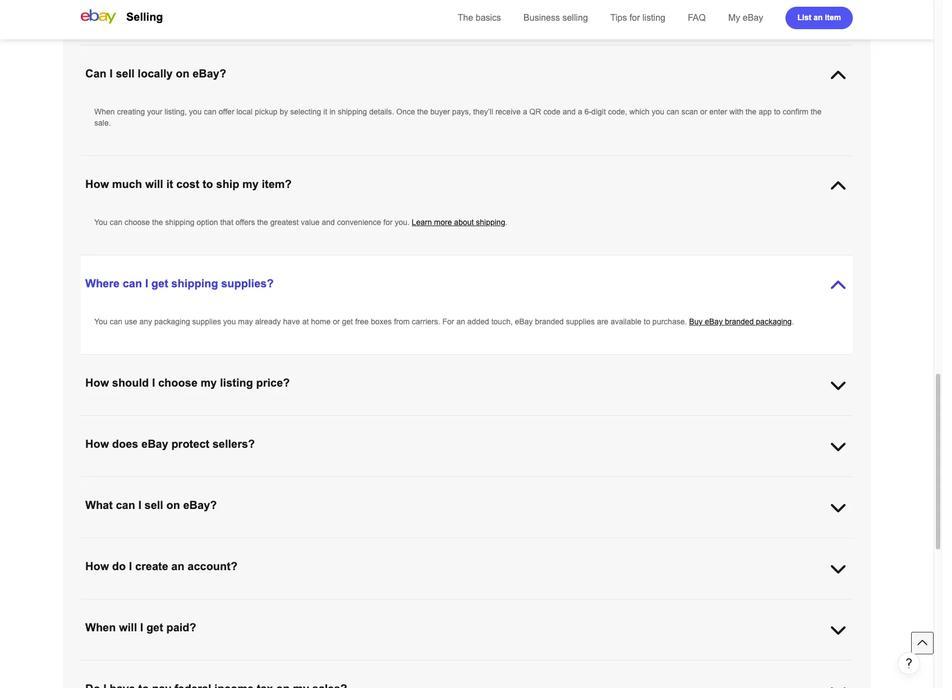 Task type: describe. For each thing, give the bounding box(es) containing it.
1 vertical spatial will
[[119, 622, 137, 634]]

1 vertical spatial create
[[135, 560, 168, 573]]

codes
[[388, 8, 409, 17]]

in
[[330, 107, 336, 116]]

tips for listing
[[611, 13, 666, 22]]

faq
[[688, 13, 706, 22]]

1 vertical spatial listing
[[220, 377, 253, 389]]

shipping left option at the top of the page
[[165, 218, 195, 227]]

option
[[197, 218, 218, 227]]

free inside the ebay provides recommendations, but you can choose a preferred shipping carrier. can't make it to your local dropoff? some offer free "ship from home" pickup. print your shipping labels with ebay to receive a discount from the carriers we work with. if you don't have a printer, we also offer qr codes for ebay labels.
[[546, 0, 559, 6]]

0 vertical spatial offer
[[528, 0, 544, 6]]

1 horizontal spatial listing
[[643, 13, 666, 22]]

printer,
[[301, 8, 325, 17]]

0 vertical spatial an
[[814, 13, 823, 22]]

ebay up my ebay
[[756, 0, 774, 6]]

receive inside the ebay provides recommendations, but you can choose a preferred shipping carrier. can't make it to your local dropoff? some offer free "ship from home" pickup. print your shipping labels with ebay to receive a discount from the carriers we work with. if you don't have a printer, we also offer qr codes for ebay labels.
[[785, 0, 811, 6]]

pickup
[[255, 107, 278, 116]]

you can use any packaging supplies you may already have at home or get free boxes from carriers. for an added touch, ebay branded supplies are available to purchase. buy ebay branded packaging .
[[94, 317, 795, 326]]

account,
[[427, 661, 457, 670]]

print
[[650, 0, 666, 6]]

1 vertical spatial get
[[342, 317, 353, 326]]

qr inside the ebay provides recommendations, but you can choose a preferred shipping carrier. can't make it to your local dropoff? some offer free "ship from home" pickup. print your shipping labels with ebay to receive a discount from the carriers we work with. if you don't have a printer, we also offer qr codes for ebay labels.
[[374, 8, 386, 17]]

most
[[108, 417, 125, 426]]

ebay up discount
[[94, 0, 112, 6]]

you right 'if'
[[241, 8, 254, 17]]

app
[[759, 107, 772, 116]]

can inside the ebay provides recommendations, but you can choose a preferred shipping carrier. can't make it to your local dropoff? some offer free "ship from home" pickup. print your shipping labels with ebay to receive a discount from the carriers we work with. if you don't have a printer, we also offer qr codes for ebay labels.
[[241, 0, 254, 6]]

value
[[301, 218, 320, 227]]

1 vertical spatial have
[[283, 317, 300, 326]]

to inside "when creating your listing, you can offer local pickup by selecting it in shipping details. once the buyer pays, they'll receive a qr code and a 6-digit code, which you can scan or enter with the app to confirm the sale."
[[775, 107, 781, 116]]

2 bank from the left
[[580, 661, 597, 670]]

item inside for most items, we can provide a price recommendation for you based on recently sold, similar items. how you price your item can depend on how you prefer to sell it—auction or buy it now. choose a lower starting price for auctions to create more interest.
[[519, 417, 534, 426]]

learn more about shipping link
[[412, 218, 506, 227]]

you for how
[[94, 218, 108, 227]]

1 horizontal spatial business
[[672, 661, 703, 670]]

2 supplies from the left
[[566, 317, 595, 326]]

days
[[240, 673, 257, 682]]

0 horizontal spatial within
[[171, 673, 191, 682]]

the right app
[[811, 107, 822, 116]]

initiated,
[[788, 661, 817, 670]]

can't
[[382, 0, 400, 6]]

enter
[[710, 107, 728, 116]]

2 vertical spatial choose
[[158, 377, 198, 389]]

basics
[[476, 13, 501, 22]]

similar
[[401, 417, 424, 426]]

your inside for most items, we can provide a price recommendation for you based on recently sold, similar items. how you price your item can depend on how you prefer to sell it—auction or buy it now. choose a lower starting price for auctions to create more interest.
[[502, 417, 517, 426]]

the right 'offers'
[[257, 218, 268, 227]]

listing,
[[165, 107, 187, 116]]

labels
[[718, 0, 738, 6]]

a left lower
[[788, 417, 792, 426]]

with inside the ebay provides recommendations, but you can choose a preferred shipping carrier. can't make it to your local dropoff? some offer free "ship from home" pickup. print your shipping labels with ebay to receive a discount from the carriers we work with. if you don't have a printer, we also offer qr codes for ebay labels.
[[740, 0, 754, 6]]

lower
[[794, 417, 813, 426]]

i for shipping
[[145, 277, 148, 290]]

payout
[[754, 661, 777, 670]]

once inside "when creating your listing, you can offer local pickup by selecting it in shipping details. once the buyer pays, they'll receive a qr code and a 6-digit code, which you can scan or enter with the app to confirm the sale."
[[397, 107, 415, 116]]

we inside after we confirm the buyer's payment has been received, payouts are sent directly to your bank account, monday through friday (excluding bank holidays), within two business days. once a payout is initiated, funds are typically available within 1-3 business days depending on your bank's normal processing time.
[[113, 661, 123, 670]]

carrier.
[[356, 0, 380, 6]]

1 horizontal spatial for
[[443, 317, 455, 326]]

to inside after we confirm the buyer's payment has been received, payouts are sent directly to your bank account, monday through friday (excluding bank holidays), within two business days. once a payout is initiated, funds are typically available within 1-3 business days depending on your bank's normal processing time.
[[382, 661, 389, 670]]

the down 'how much will it cost to ship my item?'
[[152, 218, 163, 227]]

list
[[798, 13, 812, 22]]

can right what at the bottom of the page
[[116, 499, 135, 512]]

you right which
[[652, 107, 665, 116]]

when for when will i get paid?
[[85, 622, 116, 634]]

ship
[[216, 178, 239, 190]]

can right where
[[123, 277, 142, 290]]

how much will it cost to ship my item?
[[85, 178, 292, 190]]

1 vertical spatial from
[[126, 8, 142, 17]]

i right can
[[110, 67, 113, 80]]

carriers
[[157, 8, 183, 17]]

for inside for most items, we can provide a price recommendation for you based on recently sold, similar items. how you price your item can depend on how you prefer to sell it—auction or buy it now. choose a lower starting price for auctions to create more interest.
[[94, 417, 106, 426]]

you right how
[[607, 417, 620, 426]]

6-
[[585, 107, 592, 116]]

the left buyer
[[418, 107, 428, 116]]

recently
[[353, 417, 381, 426]]

recommendation
[[232, 417, 290, 426]]

sellers?
[[213, 438, 255, 450]]

monday
[[459, 661, 487, 670]]

based
[[318, 417, 340, 426]]

1 horizontal spatial sell
[[145, 499, 163, 512]]

confirm inside after we confirm the buyer's payment has been received, payouts are sent directly to your bank account, monday through friday (excluding bank holidays), within two business days. once a payout is initiated, funds are typically available within 1-3 business days depending on your bank's normal processing time.
[[125, 661, 151, 670]]

auctions
[[153, 428, 182, 437]]

pays,
[[452, 107, 471, 116]]

shipping up faq link
[[686, 0, 715, 6]]

can left use on the left of page
[[110, 317, 122, 326]]

digit
[[592, 107, 606, 116]]

convenience
[[337, 218, 381, 227]]

1 vertical spatial and
[[322, 218, 335, 227]]

for left based
[[292, 417, 301, 426]]

ebay right "purchase."
[[705, 317, 723, 326]]

list an item
[[798, 13, 842, 22]]

or inside for most items, we can provide a price recommendation for you based on recently sold, similar items. how you price your item can depend on how you prefer to sell it—auction or buy it now. choose a lower starting price for auctions to create more interest.
[[707, 417, 714, 426]]

shipping right about
[[476, 218, 506, 227]]

get for shipping
[[152, 277, 168, 290]]

for down pickup.
[[630, 13, 640, 22]]

how for how do i create an account?
[[85, 560, 109, 573]]

friday
[[518, 661, 540, 670]]

0 vertical spatial from
[[581, 0, 597, 6]]

ebay right touch, on the right of the page
[[515, 317, 533, 326]]

a inside after we confirm the buyer's payment has been received, payouts are sent directly to your bank account, monday through friday (excluding bank holidays), within two business days. once a payout is initiated, funds are typically available within 1-3 business days depending on your bank's normal processing time.
[[747, 661, 752, 670]]

discount
[[94, 8, 124, 17]]

but
[[213, 0, 224, 6]]

through
[[490, 661, 516, 670]]

the left app
[[746, 107, 757, 116]]

payment
[[194, 661, 224, 670]]

it inside "when creating your listing, you can offer local pickup by selecting it in shipping details. once the buyer pays, they'll receive a qr code and a 6-digit code, which you can scan or enter with the app to confirm the sale."
[[324, 107, 328, 116]]

when for when creating your listing, you can offer local pickup by selecting it in shipping details. once the buyer pays, they'll receive a qr code and a 6-digit code, which you can scan or enter with the app to confirm the sale.
[[94, 107, 115, 116]]

what
[[85, 499, 113, 512]]

can left the scan
[[667, 107, 680, 116]]

after we confirm the buyer's payment has been received, payouts are sent directly to your bank account, monday through friday (excluding bank holidays), within two business days. once a payout is initiated, funds are typically available within 1-3 business days depending on your bank's normal processing time.
[[94, 661, 838, 682]]

carriers.
[[412, 317, 441, 326]]

prefer
[[622, 417, 642, 426]]

selling
[[126, 11, 163, 23]]

already
[[255, 317, 281, 326]]

1 vertical spatial .
[[792, 317, 795, 326]]

choose
[[758, 417, 786, 426]]

the inside the ebay provides recommendations, but you can choose a preferred shipping carrier. can't make it to your local dropoff? some offer free "ship from home" pickup. print your shipping labels with ebay to receive a discount from the carriers we work with. if you don't have a printer, we also offer qr codes for ebay labels.
[[144, 8, 155, 17]]

i for an
[[129, 560, 132, 573]]

we left also
[[327, 8, 337, 17]]

your inside "when creating your listing, you can offer local pickup by selecting it in shipping details. once the buyer pays, they'll receive a qr code and a 6-digit code, which you can scan or enter with the app to confirm the sale."
[[147, 107, 163, 116]]

we inside for most items, we can provide a price recommendation for you based on recently sold, similar items. how you price your item can depend on how you prefer to sell it—auction or buy it now. choose a lower starting price for auctions to create more interest.
[[151, 417, 161, 426]]

shipping left supplies?
[[171, 277, 218, 290]]

at
[[302, 317, 309, 326]]

business selling
[[524, 13, 588, 22]]

your down payouts
[[309, 673, 324, 682]]

you for where
[[94, 317, 108, 326]]

for left the you.
[[384, 218, 393, 227]]

how should i choose my listing price?
[[85, 377, 290, 389]]

interest.
[[237, 428, 265, 437]]

about
[[454, 218, 474, 227]]

ebay? for what can i sell on ebay?
[[183, 499, 217, 512]]

i for paid?
[[140, 622, 143, 634]]

directly
[[355, 661, 380, 670]]

0 vertical spatial more
[[434, 218, 452, 227]]

0 vertical spatial my
[[243, 178, 259, 190]]

0 horizontal spatial buy
[[690, 317, 703, 326]]

ebay provides recommendations, but you can choose a preferred shipping carrier. can't make it to your local dropoff? some offer free "ship from home" pickup. print your shipping labels with ebay to receive a discount from the carriers we work with. if you don't have a printer, we also offer qr codes for ebay labels.
[[94, 0, 817, 17]]

0 vertical spatial available
[[611, 317, 642, 326]]

ebay right "my"
[[743, 13, 764, 22]]

have inside the ebay provides recommendations, but you can choose a preferred shipping carrier. can't make it to your local dropoff? some offer free "ship from home" pickup. print your shipping labels with ebay to receive a discount from the carriers we work with. if you don't have a printer, we also offer qr codes for ebay labels.
[[275, 8, 292, 17]]

depend
[[551, 417, 577, 426]]

preferred
[[290, 0, 322, 6]]

shipping up also
[[324, 0, 353, 6]]

when creating your listing, you can offer local pickup by selecting it in shipping details. once the buyer pays, they'll receive a qr code and a 6-digit code, which you can scan or enter with the app to confirm the sale.
[[94, 107, 822, 127]]

1 vertical spatial free
[[355, 317, 369, 326]]

(excluding
[[542, 661, 578, 670]]

home
[[311, 317, 331, 326]]

2 horizontal spatial are
[[597, 317, 609, 326]]

my
[[729, 13, 741, 22]]

some
[[505, 0, 526, 6]]

your right print
[[669, 0, 684, 6]]

can
[[85, 67, 107, 80]]

time.
[[417, 673, 434, 682]]

ebay down auctions
[[141, 438, 168, 450]]

holidays),
[[600, 661, 633, 670]]

typically
[[108, 673, 136, 682]]

a left the 6-
[[578, 107, 583, 116]]

and inside "when creating your listing, you can offer local pickup by selecting it in shipping details. once the buyer pays, they'll receive a qr code and a 6-digit code, which you can scan or enter with the app to confirm the sale."
[[563, 107, 576, 116]]

1-
[[194, 673, 201, 682]]

1 vertical spatial or
[[333, 317, 340, 326]]

0 vertical spatial item
[[826, 13, 842, 22]]

i for my
[[152, 377, 155, 389]]

do
[[112, 560, 126, 573]]

2 vertical spatial an
[[171, 560, 185, 573]]

it—auction
[[667, 417, 705, 426]]

shipping inside "when creating your listing, you can offer local pickup by selecting it in shipping details. once the buyer pays, they'll receive a qr code and a 6-digit code, which you can scan or enter with the app to confirm the sale."
[[338, 107, 367, 116]]

after
[[94, 661, 111, 670]]

1 horizontal spatial an
[[457, 317, 465, 326]]

don't
[[256, 8, 273, 17]]

supplies?
[[221, 277, 274, 290]]



Task type: vqa. For each thing, say whether or not it's contained in the screenshot.
bottommost the Note to self button
no



Task type: locate. For each thing, give the bounding box(es) containing it.
when up the 'after'
[[85, 622, 116, 634]]

2 horizontal spatial it
[[424, 0, 428, 6]]

item?
[[262, 178, 292, 190]]

offer left pickup
[[219, 107, 234, 116]]

price?
[[256, 377, 290, 389]]

1 horizontal spatial more
[[434, 218, 452, 227]]

3
[[201, 673, 205, 682]]

0 vertical spatial for
[[443, 317, 455, 326]]

0 horizontal spatial .
[[506, 218, 508, 227]]

0 horizontal spatial listing
[[220, 377, 253, 389]]

recommendations,
[[146, 0, 211, 6]]

i right what at the bottom of the page
[[138, 499, 142, 512]]

once inside after we confirm the buyer's payment has been received, payouts are sent directly to your bank account, monday through friday (excluding bank holidays), within two business days. once a payout is initiated, funds are typically available within 1-3 business days depending on your bank's normal processing time.
[[726, 661, 745, 670]]

business
[[672, 661, 703, 670], [207, 673, 238, 682]]

available inside after we confirm the buyer's payment has been received, payouts are sent directly to your bank account, monday through friday (excluding bank holidays), within two business days. once a payout is initiated, funds are typically available within 1-3 business days depending on your bank's normal processing time.
[[138, 673, 169, 682]]

1 horizontal spatial are
[[324, 661, 336, 670]]

can right 'listing,'
[[204, 107, 217, 116]]

work
[[197, 8, 214, 17]]

1 vertical spatial offer
[[356, 8, 372, 17]]

2 horizontal spatial offer
[[528, 0, 544, 6]]

you up 'if'
[[226, 0, 239, 6]]

sold,
[[383, 417, 399, 426]]

how for how should i choose my listing price?
[[85, 377, 109, 389]]

with up my ebay
[[740, 0, 754, 6]]

0 vertical spatial choose
[[256, 0, 281, 6]]

by
[[280, 107, 288, 116]]

1 horizontal spatial qr
[[530, 107, 542, 116]]

how
[[85, 178, 109, 190], [85, 377, 109, 389], [450, 417, 465, 426], [85, 438, 109, 450], [85, 560, 109, 573]]

it left cost
[[166, 178, 173, 190]]

packaging
[[154, 317, 190, 326], [757, 317, 792, 326]]

1 horizontal spatial buy
[[717, 417, 730, 426]]

has
[[226, 661, 239, 670]]

your left 'listing,'
[[147, 107, 163, 116]]

are
[[597, 317, 609, 326], [324, 661, 336, 670], [94, 673, 106, 682]]

0 horizontal spatial my
[[201, 377, 217, 389]]

for inside the ebay provides recommendations, but you can choose a preferred shipping carrier. can't make it to your local dropoff? some offer free "ship from home" pickup. print your shipping labels with ebay to receive a discount from the carriers we work with. if you don't have a printer, we also offer qr codes for ebay labels.
[[411, 8, 420, 17]]

"ship
[[562, 0, 579, 6]]

1 vertical spatial receive
[[496, 107, 521, 116]]

bank's
[[326, 673, 349, 682]]

buy inside for most items, we can provide a price recommendation for you based on recently sold, similar items. how you price your item can depend on how you prefer to sell it—auction or buy it now. choose a lower starting price for auctions to create more interest.
[[717, 417, 730, 426]]

faq link
[[688, 13, 706, 22]]

i
[[110, 67, 113, 80], [145, 277, 148, 290], [152, 377, 155, 389], [138, 499, 142, 512], [129, 560, 132, 573], [140, 622, 143, 634]]

1 horizontal spatial once
[[726, 661, 745, 670]]

payouts
[[295, 661, 322, 670]]

a
[[284, 0, 288, 6], [813, 0, 817, 6], [294, 8, 299, 17], [523, 107, 528, 116], [578, 107, 583, 116], [206, 417, 210, 426], [788, 417, 792, 426], [747, 661, 752, 670]]

0 horizontal spatial qr
[[374, 8, 386, 17]]

an left account? in the left of the page
[[171, 560, 185, 573]]

when inside "when creating your listing, you can offer local pickup by selecting it in shipping details. once the buyer pays, they'll receive a qr code and a 6-digit code, which you can scan or enter with the app to confirm the sale."
[[94, 107, 115, 116]]

how left do
[[85, 560, 109, 573]]

item right list
[[826, 13, 842, 22]]

you left may
[[223, 317, 236, 326]]

more left about
[[434, 218, 452, 227]]

added
[[468, 317, 490, 326]]

the
[[458, 13, 474, 22]]

much
[[112, 178, 142, 190]]

2 vertical spatial are
[[94, 673, 106, 682]]

create down provide
[[193, 428, 215, 437]]

1 vertical spatial qr
[[530, 107, 542, 116]]

get
[[152, 277, 168, 290], [342, 317, 353, 326], [146, 622, 163, 634]]

0 horizontal spatial it
[[166, 178, 173, 190]]

1 horizontal spatial receive
[[785, 0, 811, 6]]

we up typically
[[113, 661, 123, 670]]

buy left it
[[717, 417, 730, 426]]

for right carriers.
[[443, 317, 455, 326]]

2 vertical spatial it
[[166, 178, 173, 190]]

have right don't
[[275, 8, 292, 17]]

a left payout
[[747, 661, 752, 670]]

branded
[[535, 317, 564, 326], [725, 317, 754, 326]]

0 vertical spatial or
[[701, 107, 708, 116]]

my ebay link
[[729, 13, 764, 22]]

2 you from the top
[[94, 317, 108, 326]]

can left the depend
[[536, 417, 549, 426]]

0 vertical spatial get
[[152, 277, 168, 290]]

1 vertical spatial choose
[[125, 218, 150, 227]]

1 vertical spatial sell
[[653, 417, 665, 426]]

0 vertical spatial local
[[456, 0, 472, 6]]

the
[[144, 8, 155, 17], [418, 107, 428, 116], [746, 107, 757, 116], [811, 107, 822, 116], [152, 218, 163, 227], [257, 218, 268, 227], [153, 661, 164, 670]]

free
[[546, 0, 559, 6], [355, 317, 369, 326]]

0 horizontal spatial bank
[[408, 661, 425, 670]]

1 horizontal spatial from
[[394, 317, 410, 326]]

should
[[112, 377, 149, 389]]

available
[[611, 317, 642, 326], [138, 673, 169, 682]]

sell right prefer
[[653, 417, 665, 426]]

2 horizontal spatial price
[[482, 417, 499, 426]]

sell right what at the bottom of the page
[[145, 499, 163, 512]]

a left code
[[523, 107, 528, 116]]

we down recommendations,
[[185, 8, 195, 17]]

selecting
[[290, 107, 321, 116]]

sell right can
[[116, 67, 135, 80]]

can right "but"
[[241, 0, 254, 6]]

receive up list
[[785, 0, 811, 6]]

0 horizontal spatial from
[[126, 8, 142, 17]]

0 horizontal spatial packaging
[[154, 317, 190, 326]]

does
[[112, 438, 138, 450]]

you right 'listing,'
[[189, 107, 202, 116]]

get for paid?
[[146, 622, 163, 634]]

1 horizontal spatial and
[[563, 107, 576, 116]]

0 horizontal spatial are
[[94, 673, 106, 682]]

0 vertical spatial create
[[193, 428, 215, 437]]

can i sell locally on ebay?
[[85, 67, 226, 80]]

it inside the ebay provides recommendations, but you can choose a preferred shipping carrier. can't make it to your local dropoff? some offer free "ship from home" pickup. print your shipping labels with ebay to receive a discount from the carriers we work with. if you don't have a printer, we also offer qr codes for ebay labels.
[[424, 0, 428, 6]]

a up the "list an item"
[[813, 0, 817, 6]]

2 horizontal spatial sell
[[653, 417, 665, 426]]

0 horizontal spatial price
[[122, 428, 139, 437]]

1 vertical spatial it
[[324, 107, 328, 116]]

have left at
[[283, 317, 300, 326]]

1 horizontal spatial free
[[546, 0, 559, 6]]

1 horizontal spatial will
[[145, 178, 163, 190]]

available left "purchase."
[[611, 317, 642, 326]]

1 vertical spatial local
[[237, 107, 253, 116]]

your up 'processing'
[[391, 661, 406, 670]]

0 vertical spatial you
[[94, 218, 108, 227]]

items.
[[426, 417, 447, 426]]

they'll
[[473, 107, 494, 116]]

from down 'provides'
[[126, 8, 142, 17]]

1 horizontal spatial item
[[826, 13, 842, 22]]

what can i sell on ebay?
[[85, 499, 217, 512]]

within left the two
[[635, 661, 656, 670]]

1 horizontal spatial choose
[[158, 377, 198, 389]]

get left paid? on the left bottom of the page
[[146, 622, 163, 634]]

1 horizontal spatial offer
[[356, 8, 372, 17]]

we up auctions
[[151, 417, 161, 426]]

1 bank from the left
[[408, 661, 425, 670]]

the left carriers
[[144, 8, 155, 17]]

1 horizontal spatial within
[[635, 661, 656, 670]]

my
[[243, 178, 259, 190], [201, 377, 217, 389]]

free up business selling link at the right of page
[[546, 0, 559, 6]]

the basics link
[[458, 13, 501, 22]]

0 horizontal spatial available
[[138, 673, 169, 682]]

on inside after we confirm the buyer's payment has been received, payouts are sent directly to your bank account, monday through friday (excluding bank holidays), within two business days. once a payout is initiated, funds are typically available within 1-3 business days depending on your bank's normal processing time.
[[298, 673, 307, 682]]

.
[[506, 218, 508, 227], [792, 317, 795, 326]]

it left in
[[324, 107, 328, 116]]

locally
[[138, 67, 173, 80]]

0 vertical spatial buy
[[690, 317, 703, 326]]

you
[[226, 0, 239, 6], [241, 8, 254, 17], [189, 107, 202, 116], [652, 107, 665, 116], [223, 317, 236, 326], [304, 417, 316, 426], [467, 417, 480, 426], [607, 417, 620, 426]]

0 vertical spatial with
[[740, 0, 754, 6]]

0 horizontal spatial offer
[[219, 107, 234, 116]]

when
[[94, 107, 115, 116], [85, 622, 116, 634]]

my ebay
[[729, 13, 764, 22]]

can down much
[[110, 218, 122, 227]]

1 vertical spatial ebay?
[[183, 499, 217, 512]]

you left based
[[304, 417, 316, 426]]

creating
[[117, 107, 145, 116]]

confirm inside "when creating your listing, you can offer local pickup by selecting it in shipping details. once the buyer pays, they'll receive a qr code and a 6-digit code, which you can scan or enter with the app to confirm the sale."
[[783, 107, 809, 116]]

the left buyer's at the bottom left of page
[[153, 661, 164, 670]]

for down items,
[[142, 428, 151, 437]]

items,
[[128, 417, 148, 426]]

ebay?
[[193, 67, 226, 80], [183, 499, 217, 512]]

or left it
[[707, 417, 714, 426]]

create right do
[[135, 560, 168, 573]]

shipping right in
[[338, 107, 367, 116]]

0 vertical spatial business
[[672, 661, 703, 670]]

0 horizontal spatial free
[[355, 317, 369, 326]]

where
[[85, 277, 120, 290]]

pickup.
[[623, 0, 648, 6]]

1 vertical spatial with
[[730, 107, 744, 116]]

will right much
[[145, 178, 163, 190]]

any
[[139, 317, 152, 326]]

also
[[339, 8, 354, 17]]

0 vertical spatial it
[[424, 0, 428, 6]]

1 horizontal spatial available
[[611, 317, 642, 326]]

how for how much will it cost to ship my item?
[[85, 178, 109, 190]]

create inside for most items, we can provide a price recommendation for you based on recently sold, similar items. how you price your item can depend on how you prefer to sell it—auction or buy it now. choose a lower starting price for auctions to create more interest.
[[193, 428, 215, 437]]

0 horizontal spatial create
[[135, 560, 168, 573]]

i left paid? on the left bottom of the page
[[140, 622, 143, 634]]

learn
[[412, 218, 432, 227]]

0 vertical spatial sell
[[116, 67, 135, 80]]

1 vertical spatial item
[[519, 417, 534, 426]]

0 vertical spatial confirm
[[783, 107, 809, 116]]

1 vertical spatial for
[[94, 417, 106, 426]]

receive inside "when creating your listing, you can offer local pickup by selecting it in shipping details. once the buyer pays, they'll receive a qr code and a 6-digit code, which you can scan or enter with the app to confirm the sale."
[[496, 107, 521, 116]]

boxes
[[371, 317, 392, 326]]

a down preferred
[[294, 8, 299, 17]]

offer inside "when creating your listing, you can offer local pickup by selecting it in shipping details. once the buyer pays, they'll receive a qr code and a 6-digit code, which you can scan or enter with the app to confirm the sale."
[[219, 107, 234, 116]]

sell
[[116, 67, 135, 80], [653, 417, 665, 426], [145, 499, 163, 512]]

your up labels.
[[439, 0, 454, 6]]

been
[[241, 661, 258, 670]]

i right do
[[129, 560, 132, 573]]

business right the two
[[672, 661, 703, 670]]

have
[[275, 8, 292, 17], [283, 317, 300, 326]]

cost
[[176, 178, 200, 190]]

1 horizontal spatial price
[[212, 417, 229, 426]]

list an item link
[[786, 7, 853, 29]]

details.
[[369, 107, 394, 116]]

1 horizontal spatial bank
[[580, 661, 597, 670]]

0 horizontal spatial business
[[207, 673, 238, 682]]

protect
[[171, 438, 210, 450]]

1 you from the top
[[94, 218, 108, 227]]

now.
[[739, 417, 756, 426]]

qr inside "when creating your listing, you can offer local pickup by selecting it in shipping details. once the buyer pays, they'll receive a qr code and a 6-digit code, which you can scan or enter with the app to confirm the sale."
[[530, 107, 542, 116]]

local
[[456, 0, 472, 6], [237, 107, 253, 116]]

for down make
[[411, 8, 420, 17]]

the basics
[[458, 13, 501, 22]]

1 vertical spatial more
[[217, 428, 235, 437]]

tips
[[611, 13, 627, 22]]

when up sale.
[[94, 107, 115, 116]]

1 vertical spatial are
[[324, 661, 336, 670]]

free left the "boxes"
[[355, 317, 369, 326]]

receive right they'll
[[496, 107, 521, 116]]

will
[[145, 178, 163, 190], [119, 622, 137, 634]]

sent
[[338, 661, 353, 670]]

i for on
[[138, 499, 142, 512]]

more up sellers?
[[217, 428, 235, 437]]

purchase.
[[653, 317, 687, 326]]

and right value on the top of page
[[322, 218, 335, 227]]

1 vertical spatial once
[[726, 661, 745, 670]]

or right the scan
[[701, 107, 708, 116]]

available down buyer's at the bottom left of page
[[138, 673, 169, 682]]

with inside "when creating your listing, you can offer local pickup by selecting it in shipping details. once the buyer pays, they'll receive a qr code and a 6-digit code, which you can scan or enter with the app to confirm the sale."
[[730, 107, 744, 116]]

2 branded from the left
[[725, 317, 754, 326]]

1 supplies from the left
[[192, 317, 221, 326]]

0 vertical spatial .
[[506, 218, 508, 227]]

0 horizontal spatial item
[[519, 417, 534, 426]]

buy ebay branded packaging link
[[690, 317, 792, 326]]

how inside for most items, we can provide a price recommendation for you based on recently sold, similar items. how you price your item can depend on how you prefer to sell it—auction or buy it now. choose a lower starting price for auctions to create more interest.
[[450, 417, 465, 426]]

ebay? for can i sell locally on ebay?
[[193, 67, 226, 80]]

0 horizontal spatial confirm
[[125, 661, 151, 670]]

how down starting
[[85, 438, 109, 450]]

buy right "purchase."
[[690, 317, 703, 326]]

can up auctions
[[163, 417, 176, 426]]

received,
[[261, 661, 292, 670]]

business down has
[[207, 673, 238, 682]]

2 horizontal spatial an
[[814, 13, 823, 22]]

an right list
[[814, 13, 823, 22]]

choose inside the ebay provides recommendations, but you can choose a preferred shipping carrier. can't make it to your local dropoff? some offer free "ship from home" pickup. print your shipping labels with ebay to receive a discount from the carriers we work with. if you don't have a printer, we also offer qr codes for ebay labels.
[[256, 0, 281, 6]]

you can choose the shipping option that offers the greatest value and convenience for you. learn more about shipping .
[[94, 218, 508, 227]]

it right make
[[424, 0, 428, 6]]

2 vertical spatial sell
[[145, 499, 163, 512]]

or right home
[[333, 317, 340, 326]]

1 vertical spatial business
[[207, 673, 238, 682]]

1 branded from the left
[[535, 317, 564, 326]]

sale.
[[94, 118, 111, 127]]

1 horizontal spatial packaging
[[757, 317, 792, 326]]

an left 'added'
[[457, 317, 465, 326]]

1 vertical spatial you
[[94, 317, 108, 326]]

0 horizontal spatial more
[[217, 428, 235, 437]]

sell inside for most items, we can provide a price recommendation for you based on recently sold, similar items. how you price your item can depend on how you prefer to sell it—auction or buy it now. choose a lower starting price for auctions to create more interest.
[[653, 417, 665, 426]]

with.
[[216, 8, 232, 17]]

you right items.
[[467, 417, 480, 426]]

help, opens dialogs image
[[904, 658, 915, 669]]

days.
[[705, 661, 724, 670]]

code,
[[608, 107, 628, 116]]

price
[[212, 417, 229, 426], [482, 417, 499, 426], [122, 428, 139, 437]]

the inside after we confirm the buyer's payment has been received, payouts are sent directly to your bank account, monday through friday (excluding bank holidays), within two business days. once a payout is initiated, funds are typically available within 1-3 business days depending on your bank's normal processing time.
[[153, 661, 164, 670]]

more inside for most items, we can provide a price recommendation for you based on recently sold, similar items. how you price your item can depend on how you prefer to sell it—auction or buy it now. choose a lower starting price for auctions to create more interest.
[[217, 428, 235, 437]]

offer down carrier. at the left top
[[356, 8, 372, 17]]

a right provide
[[206, 417, 210, 426]]

1 vertical spatial available
[[138, 673, 169, 682]]

2 vertical spatial or
[[707, 417, 714, 426]]

where can i get shipping supplies?
[[85, 277, 274, 290]]

or inside "when creating your listing, you can offer local pickup by selecting it in shipping details. once the buyer pays, they'll receive a qr code and a 6-digit code, which you can scan or enter with the app to confirm the sale."
[[701, 107, 708, 116]]

offer up business
[[528, 0, 544, 6]]

or
[[701, 107, 708, 116], [333, 317, 340, 326], [707, 417, 714, 426]]

ebay left labels.
[[422, 8, 440, 17]]

how left should
[[85, 377, 109, 389]]

0 vertical spatial have
[[275, 8, 292, 17]]

1 packaging from the left
[[154, 317, 190, 326]]

choose up provide
[[158, 377, 198, 389]]

how left much
[[85, 178, 109, 190]]

my up provide
[[201, 377, 217, 389]]

with
[[740, 0, 754, 6], [730, 107, 744, 116]]

offers
[[236, 218, 255, 227]]

0 vertical spatial listing
[[643, 13, 666, 22]]

how for how does ebay protect sellers?
[[85, 438, 109, 450]]

1 horizontal spatial supplies
[[566, 317, 595, 326]]

choose down much
[[125, 218, 150, 227]]

0 horizontal spatial and
[[322, 218, 335, 227]]

a left preferred
[[284, 0, 288, 6]]

1 vertical spatial my
[[201, 377, 217, 389]]

local inside "when creating your listing, you can offer local pickup by selecting it in shipping details. once the buyer pays, they'll receive a qr code and a 6-digit code, which you can scan or enter with the app to confirm the sale."
[[237, 107, 253, 116]]

local inside the ebay provides recommendations, but you can choose a preferred shipping carrier. can't make it to your local dropoff? some offer free "ship from home" pickup. print your shipping labels with ebay to receive a discount from the carriers we work with. if you don't have a printer, we also offer qr codes for ebay labels.
[[456, 0, 472, 6]]

2 packaging from the left
[[757, 317, 792, 326]]

0 vertical spatial qr
[[374, 8, 386, 17]]

0 vertical spatial and
[[563, 107, 576, 116]]

2 horizontal spatial from
[[581, 0, 597, 6]]

which
[[630, 107, 650, 116]]

is
[[780, 661, 785, 670]]



